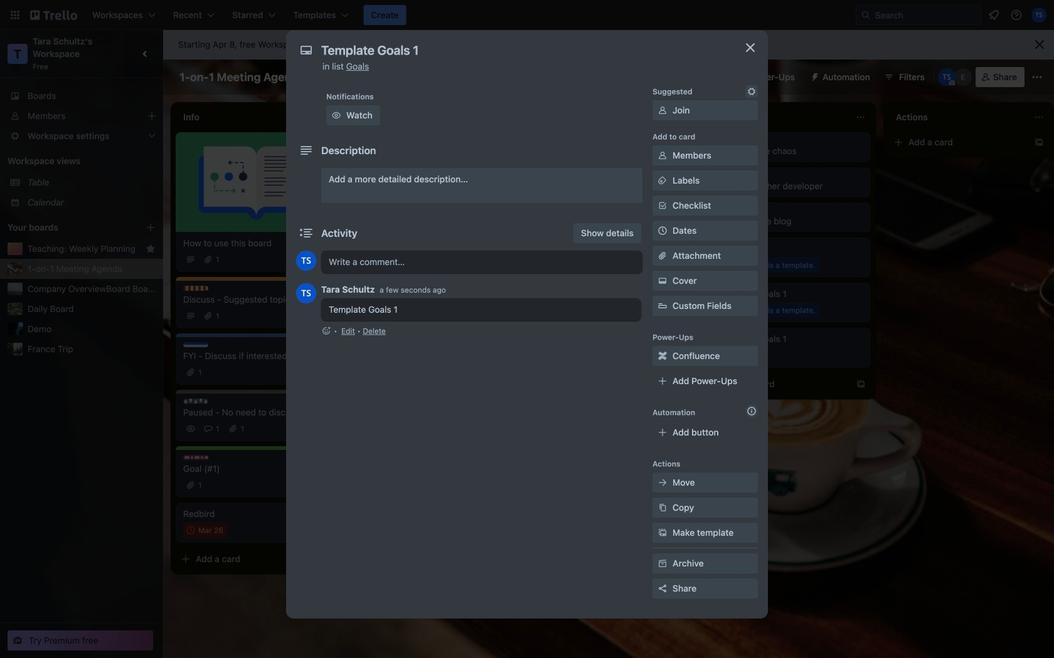 Task type: vqa. For each thing, say whether or not it's contained in the screenshot.
topmost 'color: green, title: none' image
no



Task type: locate. For each thing, give the bounding box(es) containing it.
open information menu image
[[1010, 9, 1023, 21]]

0 horizontal spatial create from template… image
[[678, 222, 688, 232]]

tara schultz (taraschultz7) image
[[296, 251, 316, 271], [296, 284, 316, 304]]

2 vertical spatial color: pink, title: "goal" element
[[183, 456, 208, 461]]

2 sm image from the top
[[656, 350, 669, 363]]

2 vertical spatial create from template… image
[[856, 380, 866, 390]]

3 sm image from the top
[[656, 558, 669, 570]]

Write a comment text field
[[321, 251, 643, 274]]

1 horizontal spatial tara schultz (taraschultz7) image
[[1032, 8, 1047, 23]]

2 vertical spatial sm image
[[656, 558, 669, 570]]

primary element
[[0, 0, 1054, 30]]

1 vertical spatial create from template… image
[[678, 222, 688, 232]]

sm image
[[656, 174, 669, 187], [656, 350, 669, 363], [656, 558, 669, 570]]

color: pink, title: "goal" element
[[718, 137, 743, 142], [718, 208, 743, 213], [183, 456, 208, 461]]

2 horizontal spatial create from template… image
[[1034, 137, 1044, 147]]

sm image
[[805, 67, 823, 85], [746, 85, 758, 98], [656, 104, 669, 117], [330, 109, 343, 122], [656, 149, 669, 162], [656, 275, 669, 287], [656, 477, 669, 490], [656, 502, 669, 515], [656, 527, 669, 540]]

tara schultz (taraschultz7) image
[[1032, 8, 1047, 23], [938, 68, 956, 86]]

None text field
[[315, 39, 729, 62]]

0 vertical spatial tara schultz (taraschultz7) image
[[1032, 8, 1047, 23]]

color: orange, title: "discuss" element
[[183, 286, 208, 291]]

0 vertical spatial tara schultz (taraschultz7) image
[[296, 251, 316, 271]]

ethanhunt1 (ethanhunt117) image
[[954, 68, 972, 86]]

tara schultz (taraschultz7) image inside "primary" element
[[1032, 8, 1047, 23]]

color: blue, title: "fyi" element
[[183, 343, 208, 348]]

1 tara schultz (taraschultz7) image from the top
[[296, 251, 316, 271]]

0 vertical spatial create from template… image
[[1034, 137, 1044, 147]]

0 vertical spatial sm image
[[656, 174, 669, 187]]

0 vertical spatial color: pink, title: "goal" element
[[718, 137, 743, 142]]

create from template… image
[[1034, 137, 1044, 147], [678, 222, 688, 232], [856, 380, 866, 390]]

None checkbox
[[183, 523, 227, 538]]

1 vertical spatial tara schultz (taraschultz7) image
[[938, 68, 956, 86]]

1 vertical spatial sm image
[[656, 350, 669, 363]]

your boards with 6 items element
[[8, 220, 127, 235]]

add reaction image
[[321, 325, 331, 338]]

1 horizontal spatial create from template… image
[[856, 380, 866, 390]]

2 tara schultz (taraschultz7) image from the top
[[296, 284, 316, 304]]

add board image
[[146, 223, 156, 233]]

1 vertical spatial tara schultz (taraschultz7) image
[[296, 284, 316, 304]]



Task type: describe. For each thing, give the bounding box(es) containing it.
show menu image
[[1031, 71, 1044, 83]]

1 vertical spatial color: pink, title: "goal" element
[[718, 208, 743, 213]]

search image
[[861, 10, 871, 20]]

close dialog image
[[743, 40, 758, 55]]

0 horizontal spatial tara schultz (taraschultz7) image
[[938, 68, 956, 86]]

starred icon image
[[146, 244, 156, 254]]

Board name text field
[[173, 67, 311, 87]]

1 sm image from the top
[[656, 174, 669, 187]]

0 notifications image
[[987, 8, 1002, 23]]

color: black, title: "paused" element
[[183, 399, 208, 404]]

color: red, title: "blocker" element
[[361, 137, 387, 142]]

Search field
[[856, 5, 982, 25]]



